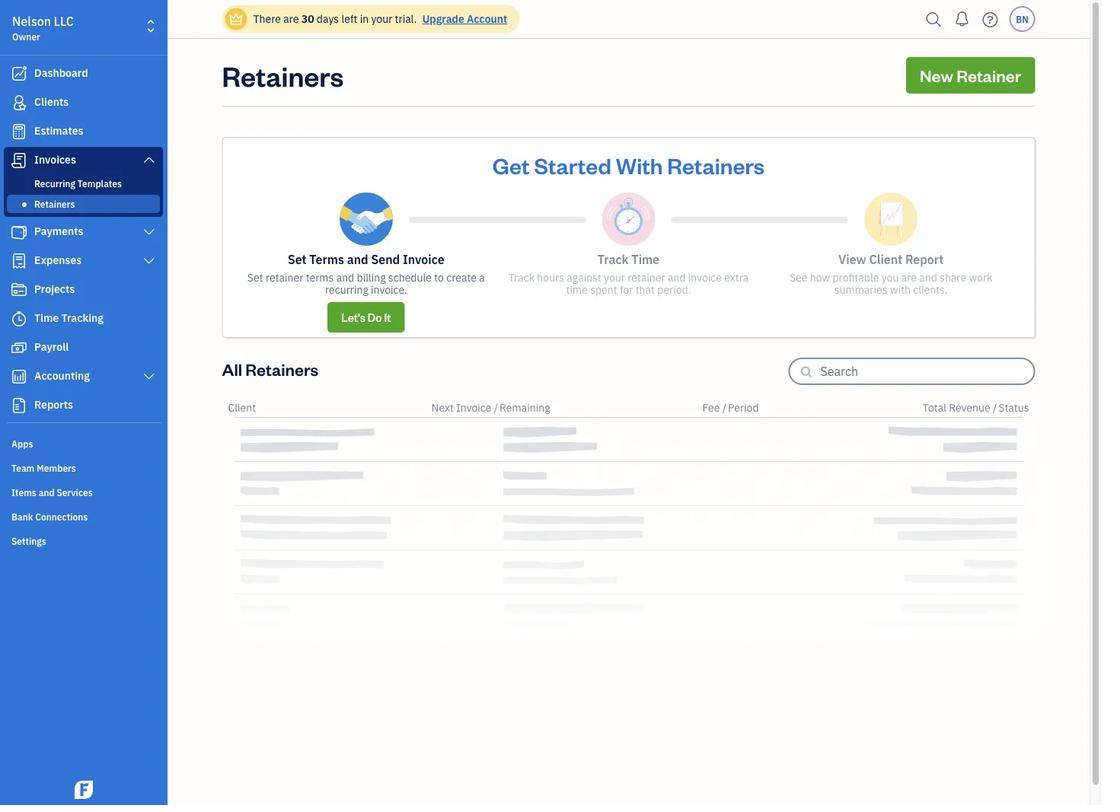 Task type: locate. For each thing, give the bounding box(es) containing it.
payment image
[[10, 225, 28, 240]]

do
[[368, 310, 382, 325]]

items
[[11, 487, 36, 499]]

that
[[636, 283, 655, 297]]

/ left remaining
[[494, 401, 498, 415]]

/ right fee
[[722, 401, 727, 415]]

are right you
[[901, 271, 917, 285]]

status
[[999, 401, 1029, 415]]

payroll link
[[4, 334, 163, 362]]

0 vertical spatial your
[[371, 12, 392, 26]]

track up spent
[[598, 252, 629, 268]]

payments
[[34, 224, 83, 238]]

chevron large down image
[[142, 154, 156, 166], [142, 371, 156, 383]]

hours
[[537, 271, 564, 285]]

with
[[890, 283, 911, 297]]

invoice inside set terms and send invoice set retainer terms and billing schedule to create a recurring invoice.
[[403, 252, 445, 268]]

0 horizontal spatial /
[[494, 401, 498, 415]]

are inside view client report see how profitable you are and share work summaries with clients.
[[901, 271, 917, 285]]

2 retainer from the left
[[628, 271, 665, 285]]

expenses
[[34, 253, 82, 267]]

track
[[598, 252, 629, 268], [508, 271, 535, 285]]

chevron large down image for accounting
[[142, 371, 156, 383]]

dashboard image
[[10, 66, 28, 81]]

chevron large down image inside accounting link
[[142, 371, 156, 383]]

set left terms at the top left of the page
[[247, 271, 263, 285]]

team members
[[11, 462, 76, 474]]

time
[[632, 252, 660, 268], [34, 311, 59, 325]]

0 vertical spatial invoice
[[403, 252, 445, 268]]

and left the invoice on the top right
[[668, 271, 686, 285]]

estimate image
[[10, 124, 28, 139]]

1 vertical spatial your
[[604, 271, 625, 285]]

1 vertical spatial track
[[508, 271, 535, 285]]

projects link
[[4, 276, 163, 304]]

set up terms at the top left of the page
[[288, 252, 307, 268]]

1 chevron large down image from the top
[[142, 154, 156, 166]]

1 horizontal spatial client
[[869, 252, 903, 268]]

1 vertical spatial are
[[901, 271, 917, 285]]

0 vertical spatial are
[[283, 12, 299, 26]]

a
[[479, 271, 485, 285]]

2 chevron large down image from the top
[[142, 255, 156, 267]]

invoice right next
[[456, 401, 492, 415]]

go to help image
[[978, 8, 1003, 31]]

0 horizontal spatial invoice
[[403, 252, 445, 268]]

next invoice / remaining
[[431, 401, 550, 415]]

new retainer button
[[906, 57, 1035, 94]]

1 horizontal spatial /
[[722, 401, 727, 415]]

timer image
[[10, 311, 28, 327]]

report
[[905, 252, 944, 268]]

1 horizontal spatial are
[[901, 271, 917, 285]]

0 horizontal spatial time
[[34, 311, 59, 325]]

estimates
[[34, 124, 83, 138]]

profitable
[[833, 271, 879, 285]]

chevron large down image for expenses
[[142, 255, 156, 267]]

in
[[360, 12, 369, 26]]

project image
[[10, 283, 28, 298]]

1 horizontal spatial invoice
[[456, 401, 492, 415]]

chevron large down image down retainers link
[[142, 226, 156, 238]]

chevron large down image down payments "link"
[[142, 255, 156, 267]]

and inside view client report see how profitable you are and share work summaries with clients.
[[919, 271, 937, 285]]

1 vertical spatial chevron large down image
[[142, 255, 156, 267]]

invoice.
[[371, 283, 407, 297]]

retainers link
[[7, 195, 160, 213]]

0 vertical spatial time
[[632, 252, 660, 268]]

and right items
[[39, 487, 55, 499]]

bn
[[1016, 13, 1029, 25]]

retainers
[[222, 57, 344, 93], [667, 151, 765, 179], [34, 198, 75, 210], [245, 359, 319, 380]]

and inside track time track hours against your retainer and invoice extra time spent for that period.
[[668, 271, 686, 285]]

1 vertical spatial set
[[247, 271, 263, 285]]

and inside main element
[[39, 487, 55, 499]]

bank connections link
[[4, 505, 163, 528]]

3 / from the left
[[993, 401, 997, 415]]

2 horizontal spatial /
[[993, 401, 997, 415]]

1 horizontal spatial your
[[604, 271, 625, 285]]

view client report see how profitable you are and share work summaries with clients.
[[790, 252, 993, 297]]

0 vertical spatial client
[[869, 252, 903, 268]]

/ for total revenue
[[993, 401, 997, 415]]

and down report
[[919, 271, 937, 285]]

and
[[347, 252, 368, 268], [336, 271, 354, 285], [668, 271, 686, 285], [919, 271, 937, 285], [39, 487, 55, 499]]

retainers inside main element
[[34, 198, 75, 210]]

retainer inside set terms and send invoice set retainer terms and billing schedule to create a recurring invoice.
[[266, 271, 303, 285]]

0 horizontal spatial client
[[228, 401, 256, 415]]

track left hours
[[508, 271, 535, 285]]

client inside view client report see how profitable you are and share work summaries with clients.
[[869, 252, 903, 268]]

team
[[11, 462, 34, 474]]

invoice up schedule
[[403, 252, 445, 268]]

payroll
[[34, 340, 69, 354]]

/ for next invoice
[[494, 401, 498, 415]]

period.
[[657, 283, 691, 297]]

client
[[869, 252, 903, 268], [228, 401, 256, 415]]

are
[[283, 12, 299, 26], [901, 271, 917, 285]]

nelson llc owner
[[12, 13, 74, 43]]

client down all
[[228, 401, 256, 415]]

there are 30 days left in your trial. upgrade account
[[253, 12, 507, 26]]

invoices link
[[4, 147, 163, 174]]

0 horizontal spatial track
[[508, 271, 535, 285]]

reports link
[[4, 392, 163, 420]]

retainer inside track time track hours against your retainer and invoice extra time spent for that period.
[[628, 271, 665, 285]]

retainer right spent
[[628, 271, 665, 285]]

tracking
[[61, 311, 104, 325]]

time inside main element
[[34, 311, 59, 325]]

settings
[[11, 535, 46, 548]]

your right against at the top
[[604, 271, 625, 285]]

remaining
[[500, 401, 550, 415]]

apps
[[11, 438, 33, 450]]

fee / period
[[703, 401, 759, 415]]

money image
[[10, 340, 28, 356]]

extra
[[724, 271, 749, 285]]

1 horizontal spatial retainer
[[628, 271, 665, 285]]

2 chevron large down image from the top
[[142, 371, 156, 383]]

revenue
[[949, 401, 990, 415]]

1 vertical spatial chevron large down image
[[142, 371, 156, 383]]

1 horizontal spatial time
[[632, 252, 660, 268]]

1 retainer from the left
[[266, 271, 303, 285]]

client up you
[[869, 252, 903, 268]]

/
[[494, 401, 498, 415], [722, 401, 727, 415], [993, 401, 997, 415]]

chart image
[[10, 369, 28, 385]]

retainer
[[266, 271, 303, 285], [628, 271, 665, 285]]

1 / from the left
[[494, 401, 498, 415]]

share
[[940, 271, 966, 285]]

llc
[[54, 13, 74, 29]]

retainer for track time
[[628, 271, 665, 285]]

set
[[288, 252, 307, 268], [247, 271, 263, 285]]

1 horizontal spatial set
[[288, 252, 307, 268]]

period
[[728, 401, 759, 415]]

all retainers
[[222, 359, 319, 380]]

your right in
[[371, 12, 392, 26]]

1 horizontal spatial track
[[598, 252, 629, 268]]

invoice
[[403, 252, 445, 268], [456, 401, 492, 415]]

for
[[620, 283, 633, 297]]

how
[[810, 271, 830, 285]]

invoice image
[[10, 153, 28, 168]]

get
[[493, 151, 530, 179]]

0 horizontal spatial retainer
[[266, 271, 303, 285]]

0 vertical spatial chevron large down image
[[142, 154, 156, 166]]

are left 30
[[283, 12, 299, 26]]

chevron large down image up recurring templates link
[[142, 154, 156, 166]]

let's do it
[[341, 310, 391, 325]]

/ left status
[[993, 401, 997, 415]]

Search text field
[[821, 359, 1034, 384]]

send
[[371, 252, 400, 268]]

retainer left terms at the top left of the page
[[266, 271, 303, 285]]

chevron large down image up reports link
[[142, 371, 156, 383]]

time up that
[[632, 252, 660, 268]]

0 vertical spatial chevron large down image
[[142, 226, 156, 238]]

time right timer icon
[[34, 311, 59, 325]]

estimates link
[[4, 118, 163, 145]]

1 vertical spatial time
[[34, 311, 59, 325]]

templates
[[78, 177, 122, 190]]

terms
[[306, 271, 334, 285]]

chevron large down image inside expenses link
[[142, 255, 156, 267]]

0 vertical spatial track
[[598, 252, 629, 268]]

chevron large down image
[[142, 226, 156, 238], [142, 255, 156, 267]]

main element
[[0, 0, 206, 806]]

1 chevron large down image from the top
[[142, 226, 156, 238]]



Task type: vqa. For each thing, say whether or not it's contained in the screenshot.
period
yes



Task type: describe. For each thing, give the bounding box(es) containing it.
create
[[446, 271, 477, 285]]

accounting
[[34, 369, 90, 383]]

trial.
[[395, 12, 417, 26]]

with
[[616, 151, 663, 179]]

bn button
[[1009, 6, 1035, 32]]

chevron large down image for payments
[[142, 226, 156, 238]]

bank
[[11, 511, 33, 523]]

spent
[[590, 283, 617, 297]]

retainer
[[957, 64, 1022, 86]]

chevron large down image for invoices
[[142, 154, 156, 166]]

clients link
[[4, 89, 163, 117]]

get started with retainers
[[493, 151, 765, 179]]

and right terms at the top left of the page
[[336, 271, 354, 285]]

time inside track time track hours against your retainer and invoice extra time spent for that period.
[[632, 252, 660, 268]]

time tracking
[[34, 311, 104, 325]]

connections
[[35, 511, 88, 523]]

0 horizontal spatial are
[[283, 12, 299, 26]]

and up billing
[[347, 252, 368, 268]]

time tracking link
[[4, 305, 163, 333]]

total
[[923, 401, 947, 415]]

payments link
[[4, 219, 163, 246]]

days
[[317, 12, 339, 26]]

recurring templates link
[[7, 174, 160, 193]]

recurring
[[34, 177, 75, 190]]

2 / from the left
[[722, 401, 727, 415]]

expense image
[[10, 254, 28, 269]]

notifications image
[[950, 4, 974, 34]]

schedule
[[388, 271, 432, 285]]

to
[[434, 271, 444, 285]]

terms
[[309, 252, 344, 268]]

fee
[[703, 401, 720, 415]]

freshbooks image
[[72, 781, 96, 800]]

track time track hours against your retainer and invoice extra time spent for that period.
[[508, 252, 749, 297]]

work
[[969, 271, 993, 285]]

0 horizontal spatial your
[[371, 12, 392, 26]]

settings link
[[4, 529, 163, 552]]

next
[[431, 401, 454, 415]]

see
[[790, 271, 808, 285]]

all
[[222, 359, 242, 380]]

0 horizontal spatial set
[[247, 271, 263, 285]]

total revenue / status
[[923, 401, 1029, 415]]

report image
[[10, 398, 28, 414]]

against
[[567, 271, 601, 285]]

clock 04 image
[[602, 193, 655, 246]]

crown image
[[228, 11, 244, 27]]

clients
[[34, 95, 69, 109]]

1 vertical spatial client
[[228, 401, 256, 415]]

nelson
[[12, 13, 51, 29]]

client image
[[10, 95, 28, 110]]

set terms and send invoice set retainer terms and billing schedule to create a recurring invoice.
[[247, 252, 485, 297]]

0 vertical spatial set
[[288, 252, 307, 268]]

search image
[[922, 8, 946, 31]]

recurring templates
[[34, 177, 122, 190]]

it
[[384, 310, 391, 325]]

time
[[566, 283, 588, 297]]

1 vertical spatial invoice
[[456, 401, 492, 415]]

upgrade
[[422, 12, 464, 26]]

apps link
[[4, 432, 163, 455]]

you
[[882, 271, 899, 285]]

invoice
[[688, 271, 722, 285]]

new retainer
[[920, 64, 1022, 86]]

account
[[467, 12, 507, 26]]

30
[[301, 12, 314, 26]]

your inside track time track hours against your retainer and invoice extra time spent for that period.
[[604, 271, 625, 285]]

services
[[57, 487, 93, 499]]

clients.
[[913, 283, 948, 297]]

retainer for set terms and send invoice
[[266, 271, 303, 285]]

accounting link
[[4, 363, 163, 391]]

let's do it button
[[328, 302, 405, 333]]

projects
[[34, 282, 75, 296]]

let's
[[341, 310, 366, 325]]

recurring
[[325, 283, 368, 297]]

owner
[[12, 30, 40, 43]]

view
[[839, 252, 866, 268]]

team members link
[[4, 456, 163, 479]]

members
[[37, 462, 76, 474]]

started
[[534, 151, 611, 179]]

left
[[341, 12, 357, 26]]

dashboard link
[[4, 60, 163, 88]]

reports
[[34, 398, 73, 412]]

items and services link
[[4, 481, 163, 503]]

bank connections
[[11, 511, 88, 523]]

upgrade account link
[[419, 12, 507, 26]]

summaries
[[834, 283, 888, 297]]



